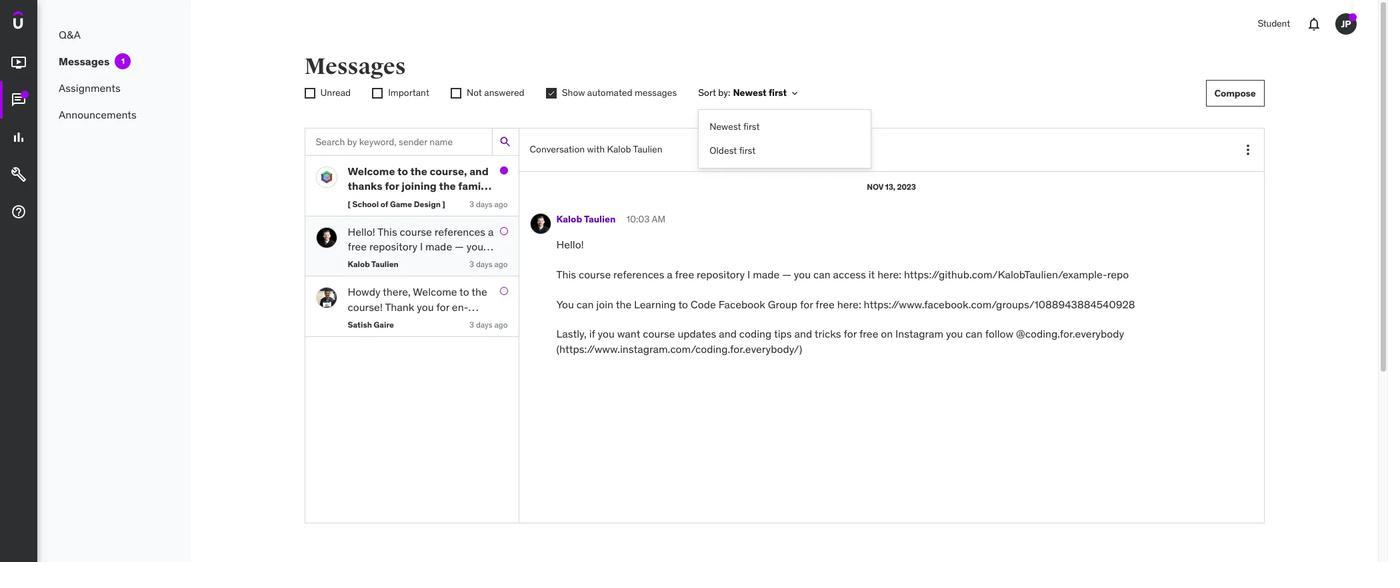 Task type: vqa. For each thing, say whether or not it's contained in the screenshot.
left your
no



Task type: locate. For each thing, give the bounding box(es) containing it.
first inside oldest first 'button'
[[739, 144, 756, 156]]

1 vertical spatial kalob
[[557, 214, 582, 226]]

and left coding
[[719, 328, 737, 341]]

conversation with kalob taulien
[[530, 144, 663, 156]]

1 horizontal spatial for
[[844, 328, 857, 341]]

taulien left 10:03
[[584, 214, 616, 226]]

taulien right with
[[633, 144, 663, 156]]

not answered
[[467, 87, 525, 99]]

kalob taulien up hello!
[[557, 214, 616, 226]]

2 ago from the top
[[494, 260, 508, 270]]

first right oldest
[[739, 144, 756, 156]]

you right if
[[598, 328, 615, 341]]

first up newest first button
[[769, 87, 787, 99]]

compose link
[[1206, 80, 1265, 107]]

0 vertical spatial 3 days ago
[[469, 199, 508, 209]]

it
[[869, 268, 875, 281]]

can
[[814, 268, 831, 281], [577, 298, 594, 311], [966, 328, 983, 341]]

1 vertical spatial ago
[[494, 260, 508, 270]]

newest right by:
[[733, 87, 767, 99]]

nov
[[867, 182, 884, 192]]

xsmall image left show
[[546, 88, 557, 99]]

with
[[587, 144, 605, 156]]

here: right it
[[878, 268, 902, 281]]

newest first
[[710, 121, 760, 133]]

10:03 am
[[627, 214, 666, 226]]

announcements link
[[37, 101, 191, 128]]

here: down access
[[837, 298, 861, 311]]

first inside newest first button
[[744, 121, 760, 133]]

course
[[579, 268, 611, 281], [643, 328, 675, 341]]

0 horizontal spatial here:
[[837, 298, 861, 311]]

2 days from the top
[[476, 260, 493, 270]]

2 vertical spatial 3
[[469, 320, 474, 330]]

newest up oldest
[[710, 121, 741, 133]]

2 horizontal spatial you
[[946, 328, 963, 341]]

assignments
[[59, 81, 121, 95]]

2 horizontal spatial can
[[966, 328, 983, 341]]

messages up assignments
[[59, 55, 110, 68]]

this
[[557, 268, 576, 281]]

2 vertical spatial 3 days ago
[[469, 320, 508, 330]]

2 horizontal spatial taulien
[[633, 144, 663, 156]]

1 3 days ago from the top
[[469, 199, 508, 209]]

xsmall image up newest first button
[[790, 88, 800, 99]]

1 vertical spatial 3 days ago
[[469, 260, 508, 270]]

0 horizontal spatial free
[[675, 268, 694, 281]]

ago
[[494, 199, 508, 209], [494, 260, 508, 270], [494, 320, 508, 330]]

first up oldest first
[[744, 121, 760, 133]]

kalob
[[607, 144, 631, 156], [557, 214, 582, 226], [348, 260, 370, 270]]

0 vertical spatial 3
[[469, 199, 474, 209]]

1 vertical spatial can
[[577, 298, 594, 311]]

course right this at the left
[[579, 268, 611, 281]]

1 xsmall image from the left
[[790, 88, 800, 99]]

here:
[[878, 268, 902, 281], [837, 298, 861, 311]]

jp link
[[1330, 8, 1362, 40]]

facebook
[[719, 298, 766, 311]]

and
[[719, 328, 737, 341], [795, 328, 812, 341]]

announcements
[[59, 108, 137, 121]]

3 medium image from the top
[[11, 167, 27, 183]]

satish gaire
[[348, 320, 394, 330]]

1 days from the top
[[476, 199, 493, 209]]

student link
[[1250, 8, 1298, 40]]

free left on
[[860, 328, 879, 341]]

xsmall image
[[790, 88, 800, 99], [304, 88, 315, 99], [451, 88, 461, 99], [546, 88, 557, 99]]

oldest
[[710, 144, 737, 156]]

3 ago from the top
[[494, 320, 508, 330]]

days for [ school of game design ]
[[476, 199, 493, 209]]

hello! this course references a free repository i made — you can access it here: https://github.com/kalobtaulien/example-repo you can join the learning to code facebook group for free here: https://www.facebook.com/groups/1088943884540928 lastly, if you want course updates and coding tips and tricks for free on instagram you can follow @coding.for.everybody (https://www.instagram.com/coding.for.everybody/)
[[557, 238, 1135, 356]]

0 horizontal spatial kalob
[[348, 260, 370, 270]]

repo
[[1108, 268, 1129, 281]]

xsmall image left not
[[451, 88, 461, 99]]

2 vertical spatial first
[[739, 144, 756, 156]]

3 3 days ago from the top
[[469, 320, 508, 330]]

you
[[557, 298, 574, 311]]

kalob right with
[[607, 144, 631, 156]]

kalob up satish
[[348, 260, 370, 270]]

show
[[562, 87, 585, 99]]

tricks
[[815, 328, 841, 341]]

0 vertical spatial kalob
[[607, 144, 631, 156]]

2 xsmall image from the left
[[304, 88, 315, 99]]

0 horizontal spatial and
[[719, 328, 737, 341]]

xsmall image for not answered
[[451, 88, 461, 99]]

for right the group
[[800, 298, 813, 311]]

1 vertical spatial free
[[816, 298, 835, 311]]

conversation
[[530, 144, 585, 156]]

q&a link
[[37, 21, 191, 48]]

0 horizontal spatial taulien
[[371, 260, 399, 270]]

0 vertical spatial days
[[476, 199, 493, 209]]

]
[[443, 199, 445, 209]]

taulien
[[633, 144, 663, 156], [584, 214, 616, 226], [371, 260, 399, 270]]

1 horizontal spatial kalob
[[557, 214, 582, 226]]

1 3 from the top
[[469, 199, 474, 209]]

sort by: newest first
[[698, 87, 787, 99]]

join
[[596, 298, 614, 311]]

1 horizontal spatial here:
[[878, 268, 902, 281]]

repository
[[697, 268, 745, 281]]

2 3 days ago from the top
[[469, 260, 508, 270]]

search image
[[499, 135, 512, 149]]

i
[[748, 268, 751, 281]]

4 xsmall image from the left
[[546, 88, 557, 99]]

1 ago from the top
[[494, 199, 508, 209]]

3 for satish gaire
[[469, 320, 474, 330]]

access
[[833, 268, 866, 281]]

0 vertical spatial course
[[579, 268, 611, 281]]

3 days from the top
[[476, 320, 493, 330]]

newest first button
[[699, 115, 871, 139]]

a
[[667, 268, 673, 281]]

2 horizontal spatial free
[[860, 328, 879, 341]]

code
[[691, 298, 716, 311]]

messages
[[304, 53, 406, 81], [59, 55, 110, 68]]

2 3 from the top
[[469, 260, 474, 270]]

1 vertical spatial newest
[[710, 121, 741, 133]]

free right a
[[675, 268, 694, 281]]

1 vertical spatial taulien
[[584, 214, 616, 226]]

newest inside button
[[710, 121, 741, 133]]

you
[[794, 268, 811, 281], [598, 328, 615, 341], [946, 328, 963, 341]]

you right —
[[794, 268, 811, 281]]

1 vertical spatial kalob taulien
[[348, 260, 399, 270]]

1 vertical spatial days
[[476, 260, 493, 270]]

1 horizontal spatial taulien
[[584, 214, 616, 226]]

0 vertical spatial ago
[[494, 199, 508, 209]]

free
[[675, 268, 694, 281], [816, 298, 835, 311], [860, 328, 879, 341]]

0 horizontal spatial can
[[577, 298, 594, 311]]

1 horizontal spatial can
[[814, 268, 831, 281]]

xsmall image for show automated messages
[[546, 88, 557, 99]]

can left access
[[814, 268, 831, 281]]

you right instagram
[[946, 328, 963, 341]]

messages up unread
[[304, 53, 406, 81]]

course up (https://www.instagram.com/coding.for.everybody/)
[[643, 328, 675, 341]]

group
[[768, 298, 798, 311]]

first
[[769, 87, 787, 99], [744, 121, 760, 133], [739, 144, 756, 156]]

kalob taulien
[[557, 214, 616, 226], [348, 260, 399, 270]]

made
[[753, 268, 780, 281]]

1 horizontal spatial and
[[795, 328, 812, 341]]

can left follow
[[966, 328, 983, 341]]

1
[[121, 56, 125, 66]]

1 horizontal spatial kalob taulien
[[557, 214, 616, 226]]

xsmall image left unread
[[304, 88, 315, 99]]

3 days ago
[[469, 199, 508, 209], [469, 260, 508, 270], [469, 320, 508, 330]]

1 vertical spatial 3
[[469, 260, 474, 270]]

2 vertical spatial taulien
[[371, 260, 399, 270]]

medium image
[[11, 55, 27, 71], [11, 92, 27, 108], [11, 167, 27, 183], [11, 204, 27, 220]]

notifications image
[[1306, 16, 1322, 32]]

messages
[[635, 87, 677, 99]]

0 horizontal spatial you
[[598, 328, 615, 341]]

xsmall image for unread
[[304, 88, 315, 99]]

2 vertical spatial free
[[860, 328, 879, 341]]

can left join
[[577, 298, 594, 311]]

answered
[[484, 87, 525, 99]]

0 vertical spatial newest
[[733, 87, 767, 99]]

conversation actions image
[[1240, 142, 1256, 158]]

1 vertical spatial first
[[744, 121, 760, 133]]

free up tricks
[[816, 298, 835, 311]]

3 days ago for [ school of game design ]
[[469, 199, 508, 209]]

newest
[[733, 87, 767, 99], [710, 121, 741, 133]]

2 vertical spatial days
[[476, 320, 493, 330]]

coding
[[739, 328, 772, 341]]

assignments link
[[37, 75, 191, 101]]

2 vertical spatial kalob
[[348, 260, 370, 270]]

kalob up hello!
[[557, 214, 582, 226]]

days
[[476, 199, 493, 209], [476, 260, 493, 270], [476, 320, 493, 330]]

3 3 from the top
[[469, 320, 474, 330]]

ago for satish gaire
[[494, 320, 508, 330]]

for right tricks
[[844, 328, 857, 341]]

4 medium image from the top
[[11, 204, 27, 220]]

kalob taulien up satish gaire
[[348, 260, 399, 270]]

0 vertical spatial for
[[800, 298, 813, 311]]

references
[[614, 268, 665, 281]]

3
[[469, 199, 474, 209], [469, 260, 474, 270], [469, 320, 474, 330]]

13,
[[885, 182, 896, 192]]

and right the tips
[[795, 328, 812, 341]]

jp
[[1341, 18, 1351, 30]]

first for oldest first
[[739, 144, 756, 156]]

0 horizontal spatial for
[[800, 298, 813, 311]]

10:03
[[627, 214, 650, 226]]

taulien down of
[[371, 260, 399, 270]]

3 xsmall image from the left
[[451, 88, 461, 99]]

2 vertical spatial ago
[[494, 320, 508, 330]]

1 vertical spatial course
[[643, 328, 675, 341]]

for
[[800, 298, 813, 311], [844, 328, 857, 341]]

school
[[352, 199, 379, 209]]



Task type: describe. For each thing, give the bounding box(es) containing it.
https://www.facebook.com/groups/1088943884540928
[[864, 298, 1135, 311]]

0 vertical spatial here:
[[878, 268, 902, 281]]

hello!
[[557, 238, 584, 251]]

design
[[414, 199, 441, 209]]

compose
[[1215, 87, 1256, 99]]

game
[[390, 199, 412, 209]]

1 and from the left
[[719, 328, 737, 341]]

2 and from the left
[[795, 328, 812, 341]]

@coding.for.everybody
[[1016, 328, 1125, 341]]

if
[[589, 328, 595, 341]]

https://github.com/kalobtaulien/example-
[[904, 268, 1108, 281]]

1 vertical spatial for
[[844, 328, 857, 341]]

0 horizontal spatial course
[[579, 268, 611, 281]]

2 vertical spatial can
[[966, 328, 983, 341]]

on
[[881, 328, 893, 341]]

(https://www.instagram.com/coding.for.everybody/)
[[557, 343, 802, 356]]

updates
[[678, 328, 717, 341]]

you have alerts image
[[1349, 13, 1357, 21]]

1 horizontal spatial messages
[[304, 53, 406, 81]]

q&a
[[59, 28, 81, 41]]

important
[[388, 87, 429, 99]]

am
[[652, 214, 666, 226]]

first for newest first
[[744, 121, 760, 133]]

3 days ago for satish gaire
[[469, 320, 508, 330]]

0 vertical spatial first
[[769, 87, 787, 99]]

sort
[[698, 87, 716, 99]]

1 horizontal spatial you
[[794, 268, 811, 281]]

2023
[[897, 182, 916, 192]]

—
[[782, 268, 792, 281]]

1 horizontal spatial free
[[816, 298, 835, 311]]

satish
[[348, 320, 372, 330]]

3 for [ school of game design ]
[[469, 199, 474, 209]]

3 for kalob taulien
[[469, 260, 474, 270]]

gaire
[[374, 320, 394, 330]]

the
[[616, 298, 632, 311]]

1 medium image from the top
[[11, 55, 27, 71]]

tips
[[774, 328, 792, 341]]

want
[[617, 328, 641, 341]]

show automated messages
[[562, 87, 677, 99]]

0 vertical spatial can
[[814, 268, 831, 281]]

1 vertical spatial here:
[[837, 298, 861, 311]]

automated
[[587, 87, 633, 99]]

follow
[[985, 328, 1014, 341]]

0 vertical spatial free
[[675, 268, 694, 281]]

2 horizontal spatial kalob
[[607, 144, 631, 156]]

ago for kalob taulien
[[494, 260, 508, 270]]

[
[[348, 199, 351, 209]]

ago for [ school of game design ]
[[494, 199, 508, 209]]

3 days ago for kalob taulien
[[469, 260, 508, 270]]

unread
[[320, 87, 351, 99]]

1 horizontal spatial course
[[643, 328, 675, 341]]

days for kalob taulien
[[476, 260, 493, 270]]

not
[[467, 87, 482, 99]]

0 vertical spatial taulien
[[633, 144, 663, 156]]

0 horizontal spatial messages
[[59, 55, 110, 68]]

xsmall image
[[372, 88, 383, 99]]

days for satish gaire
[[476, 320, 493, 330]]

to
[[678, 298, 688, 311]]

of
[[381, 199, 388, 209]]

0 horizontal spatial kalob taulien
[[348, 260, 399, 270]]

udemy image
[[13, 11, 74, 33]]

kalob taulien link
[[557, 214, 616, 227]]

2 medium image from the top
[[11, 92, 27, 108]]

medium image
[[11, 129, 27, 145]]

nov 13, 2023
[[867, 182, 916, 192]]

0 vertical spatial kalob taulien
[[557, 214, 616, 226]]

[ school of game design ]
[[348, 199, 445, 209]]

lastly,
[[557, 328, 587, 341]]

learning
[[634, 298, 676, 311]]

Search by keyword, sender name text field
[[305, 129, 492, 155]]

oldest first button
[[699, 139, 871, 163]]

oldest first
[[710, 144, 756, 156]]

student
[[1258, 17, 1290, 29]]

by:
[[718, 87, 731, 99]]

instagram
[[896, 328, 944, 341]]



